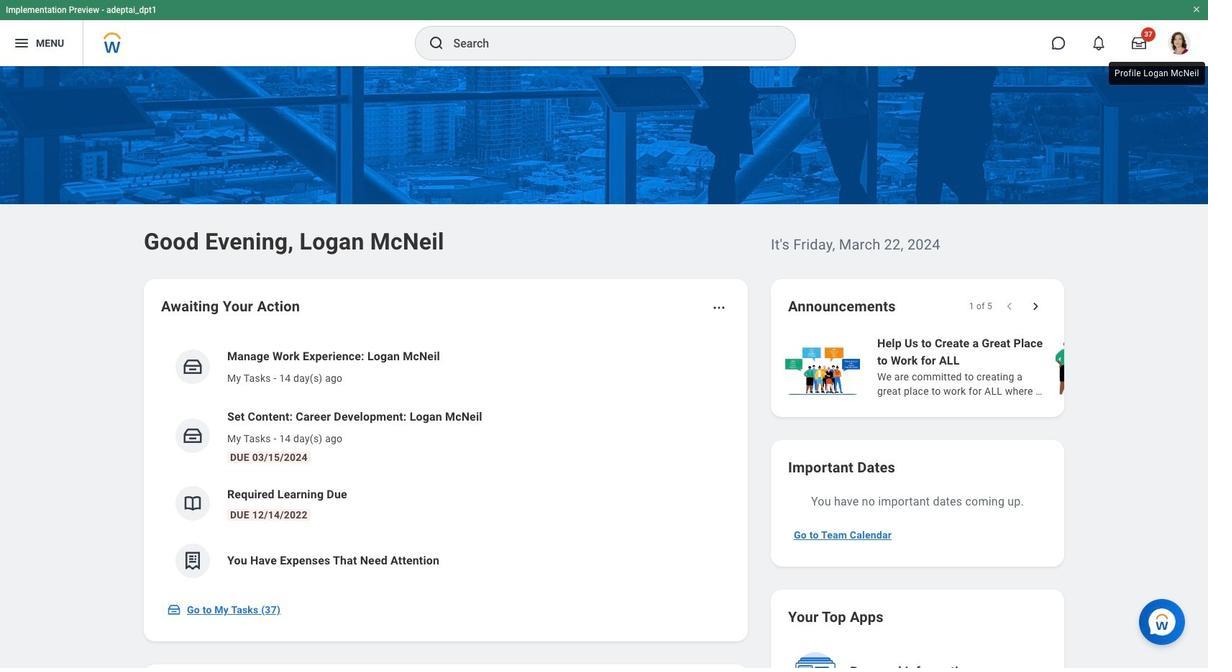 Task type: locate. For each thing, give the bounding box(es) containing it.
notifications large image
[[1092, 36, 1106, 50]]

tooltip
[[1106, 59, 1208, 88]]

chevron left small image
[[1003, 299, 1017, 314]]

inbox image
[[182, 425, 204, 447], [167, 603, 181, 617]]

justify image
[[13, 35, 30, 52]]

Search Workday  search field
[[454, 27, 766, 59]]

main content
[[0, 66, 1209, 668]]

profile logan mcneil image
[[1168, 32, 1191, 58]]

status
[[969, 301, 993, 312]]

1 vertical spatial inbox image
[[167, 603, 181, 617]]

inbox image
[[182, 356, 204, 378]]

dashboard expenses image
[[182, 550, 204, 572]]

list
[[783, 334, 1209, 400], [161, 337, 731, 590]]

0 vertical spatial inbox image
[[182, 425, 204, 447]]

banner
[[0, 0, 1209, 66]]

1 horizontal spatial list
[[783, 334, 1209, 400]]



Task type: describe. For each thing, give the bounding box(es) containing it.
book open image
[[182, 493, 204, 514]]

close environment banner image
[[1193, 5, 1201, 14]]

0 horizontal spatial list
[[161, 337, 731, 590]]

search image
[[428, 35, 445, 52]]

inbox large image
[[1132, 36, 1147, 50]]

chevron right small image
[[1029, 299, 1043, 314]]

0 horizontal spatial inbox image
[[167, 603, 181, 617]]

1 horizontal spatial inbox image
[[182, 425, 204, 447]]

related actions image
[[712, 301, 727, 315]]



Task type: vqa. For each thing, say whether or not it's contained in the screenshot.
mail IMAGE
no



